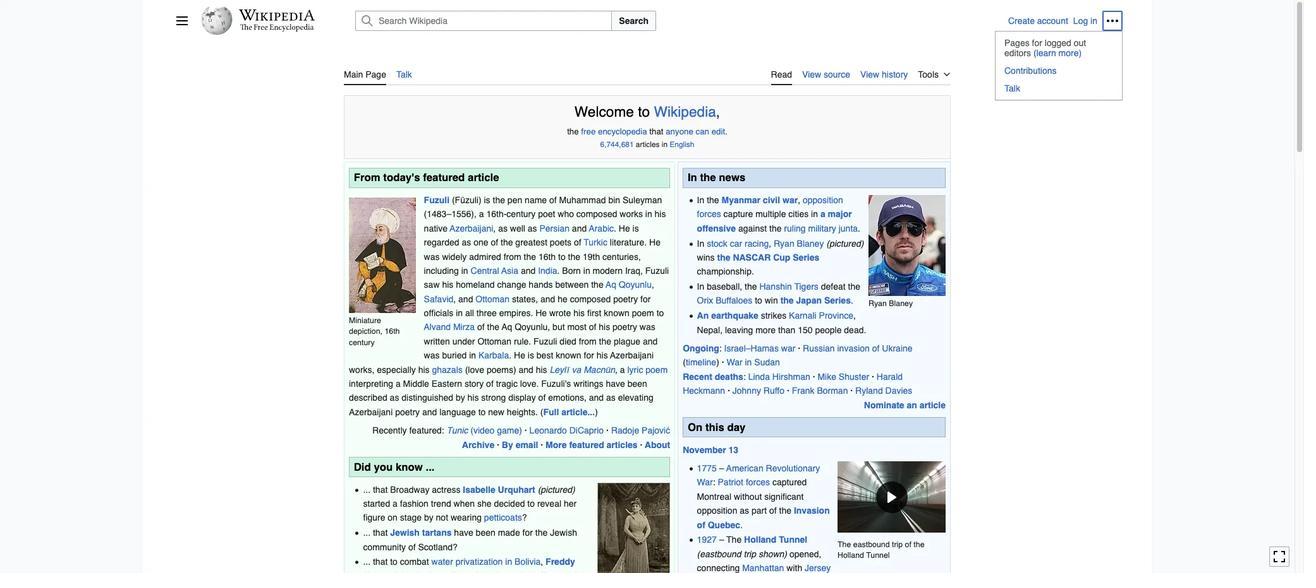 Task type: vqa. For each thing, say whether or not it's contained in the screenshot.
'menus.' on the top of page
no



Task type: locate. For each thing, give the bounding box(es) containing it.
russian invasion of ukraine timeline
[[686, 344, 913, 368]]

– right 1775
[[719, 464, 724, 474]]

can
[[696, 127, 709, 137]]

1 horizontal spatial known
[[604, 309, 630, 319]]

war up the deaths
[[727, 358, 743, 368]]

2 horizontal spatial fuzuli
[[645, 266, 669, 276]]

display
[[508, 393, 536, 404]]

1 horizontal spatial by
[[456, 393, 465, 404]]

log in link
[[1073, 16, 1097, 26]]

as
[[498, 224, 508, 234], [528, 224, 537, 234], [462, 238, 471, 248], [390, 393, 399, 404], [606, 393, 616, 404], [740, 506, 749, 517]]

his up macnūn
[[597, 351, 608, 361]]

1775
[[697, 464, 717, 474]]

arabic link
[[589, 224, 614, 234]]

shown)
[[758, 550, 787, 560]]

aq inside the of the aq qoyunlu, but most of his poetry was written under ottoman rule. fuzuli died from the plague and was buried in
[[502, 323, 512, 333]]

of inside invasion of quebec
[[697, 521, 705, 531]]

from inside literature. he was widely admired from the 16th to the 19th centuries, including in
[[504, 252, 521, 262]]

talk
[[396, 70, 412, 80], [1004, 83, 1020, 94]]

in the myanmar civil war ,
[[697, 195, 803, 205]]

0 horizontal spatial the
[[726, 536, 742, 546]]

opposition inside captured montreal without significant opposition as part of the
[[697, 506, 737, 517]]

orix
[[697, 296, 713, 306]]

known right first on the bottom left
[[604, 309, 630, 319]]

1 horizontal spatial aq
[[606, 280, 616, 290]]

1 ... from the top
[[363, 485, 370, 495]]

have down macnūn
[[606, 379, 625, 389]]

0 vertical spatial (pictured)
[[826, 239, 864, 249]]

and up all
[[458, 294, 473, 305]]

was up the "including"
[[424, 252, 440, 262]]

1 horizontal spatial from
[[579, 337, 597, 347]]

in left english
[[662, 140, 668, 149]]

jewish inside have been made for the jewish community of scotland?
[[550, 529, 577, 539]]

the down modern
[[591, 280, 604, 290]]

miniature
[[349, 316, 381, 326]]

azerbaijani up lyric
[[610, 351, 654, 361]]

1 vertical spatial have
[[454, 529, 473, 539]]

1 horizontal spatial forces
[[746, 478, 770, 488]]

to inside literature. he was widely admired from the 16th to the 19th centuries, including in
[[558, 252, 566, 262]]

that inside the free encyclopedia that anyone can edit . 6,744,681 articles in english
[[649, 127, 663, 137]]

car
[[730, 239, 742, 249]]

that up the huayta
[[373, 558, 388, 568]]

1 horizontal spatial more
[[1059, 48, 1079, 58]]

holland
[[744, 536, 777, 546], [838, 551, 864, 561]]

war down 1775
[[697, 478, 713, 488]]

central asia link
[[471, 266, 518, 276]]

read link
[[771, 62, 792, 85]]

war
[[783, 195, 798, 205], [781, 344, 795, 354]]

the down the in the news
[[707, 195, 719, 205]]

: up johnny
[[743, 372, 746, 382]]

that for ... that  broadway actress isabelle urquhart (pictured) started a fashion trend when she decided to reveal her figure on stage by not wearing
[[373, 485, 388, 495]]

a left 16th-
[[479, 209, 484, 220]]

from
[[354, 171, 380, 184]]

0 horizontal spatial article
[[468, 171, 499, 184]]

1 horizontal spatial tunnel
[[866, 551, 890, 561]]

sudan
[[754, 358, 780, 368]]

is left 'best' on the left bottom
[[528, 351, 534, 361]]

and
[[572, 224, 587, 234], [521, 266, 536, 276], [458, 294, 473, 305], [541, 294, 555, 305], [643, 337, 658, 347], [519, 365, 533, 375], [589, 393, 604, 404], [422, 408, 437, 418]]

1775 –
[[697, 464, 726, 474]]

central
[[471, 266, 499, 276]]

known inside states, and he composed poetry for officials in all three empires. he wrote his first known poem to alvand mirza
[[604, 309, 630, 319]]

in
[[688, 171, 697, 184], [697, 195, 704, 205], [697, 239, 704, 249], [697, 282, 704, 292]]

his inside states, and he composed poetry for officials in all three empires. he wrote his first known poem to alvand mirza
[[573, 309, 585, 319]]

for inside . he is best known for his azerbaijani works, especially his
[[584, 351, 594, 361]]

orix buffaloes link
[[697, 296, 752, 306]]

(pictured) up reveal
[[538, 485, 575, 495]]

and inside aq qoyunlu , safavid , and ottoman
[[458, 294, 473, 305]]

1 vertical spatial (
[[540, 408, 543, 418]]

1 vertical spatial holland
[[838, 551, 864, 561]]

0 vertical spatial ryan
[[774, 239, 794, 249]]

of right eastbound
[[905, 541, 911, 550]]

poetry up recently featured:
[[395, 408, 420, 418]]

have
[[606, 379, 625, 389], [454, 529, 473, 539]]

1 view from the left
[[802, 70, 821, 80]]

trip inside "1927 – the holland tunnel (eastbound trip shown)"
[[744, 550, 756, 560]]

racing
[[745, 239, 769, 249]]

by email link
[[502, 440, 538, 450]]

azerbaijani down described
[[349, 408, 393, 418]]

0 vertical spatial from
[[504, 252, 521, 262]]

empires.
[[499, 309, 533, 319]]

va
[[572, 365, 581, 375]]

ruling military junta link
[[784, 224, 858, 234]]

0 horizontal spatial been
[[476, 529, 495, 539]]

more inside , nepal, leaving more than 150 people dead.
[[756, 325, 776, 335]]

win
[[765, 296, 778, 306]]

2 horizontal spatial azerbaijani
[[610, 351, 654, 361]]

, nepal, leaving more than 150 people dead.
[[697, 311, 866, 335]]

the up 16th-
[[493, 195, 505, 205]]

the left eastbound
[[838, 541, 851, 550]]

0 vertical spatial ottoman
[[476, 294, 510, 305]]

by inside the ghazals (love poems) and his leylī va macnūn , a lyric poem interpreting a middle eastern story of tragic love. fuzuli's writings have been described as distinguished by his strong display of emotions, and as elevating azerbaijani poetry and language to new heights. (
[[456, 393, 465, 404]]

in up wins
[[697, 239, 704, 249]]

the inside the . he is regarded as one of the greatest poets of
[[501, 238, 513, 248]]

in up 'orix'
[[697, 282, 704, 292]]

1 jewish from the left
[[390, 529, 420, 539]]

of inside captured montreal without significant opposition as part of the
[[769, 506, 777, 517]]

0 vertical spatial forces
[[697, 209, 721, 220]]

0 vertical spatial series
[[793, 253, 819, 263]]

in up the (love
[[469, 351, 476, 361]]

as down without
[[740, 506, 749, 517]]

jewish
[[390, 529, 420, 539], [550, 529, 577, 539]]

1 vertical spatial more
[[756, 325, 776, 335]]

(pictured) inside the ... that  broadway actress isabelle urquhart (pictured) started a fashion trend when she decided to reveal her figure on stage by not wearing
[[538, 485, 575, 495]]

and right asia
[[521, 266, 536, 276]]

poetry inside the of the aq qoyunlu, but most of his poetry was written under ottoman rule. fuzuli died from the plague and was buried in
[[613, 323, 637, 333]]

3 ... from the top
[[363, 558, 370, 568]]

news
[[719, 171, 746, 184]]

he inside . he is best known for his azerbaijani works, especially his
[[514, 351, 525, 361]]

greatest
[[515, 238, 547, 248]]

1 horizontal spatial century
[[507, 209, 536, 220]]

been down the petticoats link
[[476, 529, 495, 539]]

1 vertical spatial forces
[[746, 478, 770, 488]]

. inside in stock car racing , ryan blaney (pictured) wins the nascar cup series championship. in baseball, the hanshin tigers defeat the orix buffaloes to win the japan series .
[[851, 296, 853, 306]]

0 horizontal spatial known
[[556, 351, 581, 361]]

as left the one
[[462, 238, 471, 248]]

of up 1927
[[697, 521, 705, 531]]

trend
[[431, 499, 451, 510]]

india
[[538, 266, 557, 276]]

0 vertical spatial century
[[507, 209, 536, 220]]

trip left shown)
[[744, 550, 756, 560]]

view inside view source link
[[802, 70, 821, 80]]

0 vertical spatial war
[[783, 195, 798, 205]]

holland down eastbound
[[838, 551, 864, 561]]

... inside the ... that  broadway actress isabelle urquhart (pictured) started a fashion trend when she decided to reveal her figure on stage by not wearing
[[363, 485, 370, 495]]

in inside . born in modern iraq, fuzuli saw his homeland change hands between the
[[583, 266, 590, 276]]

1 horizontal spatial talk link
[[996, 80, 1122, 97]]

ongoing link
[[683, 344, 719, 354]]

personal tools navigation
[[995, 11, 1123, 101]]

0 vertical spatial was
[[424, 252, 440, 262]]

150
[[798, 325, 813, 335]]

: down nepal,
[[719, 344, 722, 354]]

well
[[510, 224, 525, 234]]

view for view history
[[860, 70, 879, 80]]

his down suleyman
[[655, 209, 666, 220]]

2 view from the left
[[860, 70, 879, 80]]

in inside the free encyclopedia that anyone can edit . 6,744,681 articles in english
[[662, 140, 668, 149]]

16th inside literature. he was widely admired from the 16th to the 19th centuries, including in
[[539, 252, 556, 262]]

0 horizontal spatial 16th
[[385, 327, 400, 337]]

1 vertical spatial talk
[[1004, 83, 1020, 94]]

war up "cities"
[[783, 195, 798, 205]]

1 vertical spatial (pictured)
[[538, 485, 575, 495]]

huayta
[[363, 572, 393, 574]]

poem inside states, and he composed poetry for officials in all three empires. he wrote his first known poem to alvand mirza
[[632, 309, 654, 319]]

people
[[815, 325, 842, 335]]

ottoman up karbala link
[[478, 337, 511, 347]]

1 vertical spatial been
[[476, 529, 495, 539]]

... for ... that jewish tartans
[[363, 529, 370, 539]]

composed up first on the bottom left
[[570, 294, 611, 305]]

1 horizontal spatial the
[[838, 541, 851, 550]]

poetry inside the ghazals (love poems) and his leylī va macnūn , a lyric poem interpreting a middle eastern story of tragic love. fuzuli's writings have been described as distinguished by his strong display of emotions, and as elevating azerbaijani poetry and language to new heights. (
[[395, 408, 420, 418]]

tunnel up opened,
[[779, 536, 807, 546]]

that inside the ... that  broadway actress isabelle urquhart (pictured) started a fashion trend when she decided to reveal her figure on stage by not wearing
[[373, 485, 388, 495]]

fullscreen image
[[1273, 551, 1286, 564]]

in down widely
[[461, 266, 468, 276]]

fuzuli up (1483–1556),
[[424, 195, 449, 205]]

he for . he is best known for his azerbaijani works, especially his
[[514, 351, 525, 361]]

0 horizontal spatial by
[[424, 514, 433, 524]]

1 – from the top
[[719, 464, 724, 474]]

the left plague
[[599, 337, 611, 347]]

1 vertical spatial blaney
[[889, 299, 913, 308]]

0 horizontal spatial from
[[504, 252, 521, 262]]

opposition inside opposition forces
[[803, 195, 843, 205]]

mike shuster
[[818, 372, 869, 382]]

Search search field
[[340, 11, 1008, 31]]

his inside . born in modern iraq, fuzuli saw his homeland change hands between the
[[442, 280, 453, 290]]

0 horizontal spatial (
[[452, 195, 455, 205]]

1 horizontal spatial trip
[[892, 541, 903, 550]]

featured down dicaprio
[[569, 440, 604, 450]]

the up born
[[568, 252, 580, 262]]

1 vertical spatial fuzuli
[[645, 266, 669, 276]]

he for literature. he was widely admired from the 16th to the 19th centuries, including in
[[649, 238, 661, 248]]

known
[[604, 309, 630, 319], [556, 351, 581, 361]]

16th inside miniature depiction, 16th century
[[385, 327, 400, 337]]

did
[[354, 461, 371, 474]]

articles down the encyclopedia link
[[636, 140, 660, 149]]

talk inside personal tools navigation
[[1004, 83, 1020, 94]]

he inside literature. he was widely admired from the 16th to the 19th centuries, including in
[[649, 238, 661, 248]]

edit
[[712, 127, 725, 137]]

she
[[477, 499, 492, 510]]

of right the 'part'
[[769, 506, 777, 517]]

of inside ) is the pen name of muhammad bin suleyman (1483–1556), a 16th-century poet who composed works in his native
[[549, 195, 557, 205]]

myanmar civil war link
[[722, 195, 798, 205]]

stage
[[400, 514, 422, 524]]

recently featured:
[[372, 426, 447, 436]]

0 vertical spatial )
[[479, 195, 481, 205]]

the
[[726, 536, 742, 546], [838, 541, 851, 550]]

tunnel inside "1927 – the holland tunnel (eastbound trip shown)"
[[779, 536, 807, 546]]

game)
[[497, 426, 522, 436]]

fuzuli inside the of the aq qoyunlu, but most of his poetry was written under ottoman rule. fuzuli died from the plague and was buried in
[[534, 337, 557, 347]]

articles inside the free encyclopedia that anyone can edit . 6,744,681 articles in english
[[636, 140, 660, 149]]

was up plague
[[640, 323, 655, 333]]

0 vertical spatial ...
[[363, 485, 370, 495]]

0 horizontal spatial talk link
[[396, 62, 412, 84]]

view inside view history link
[[860, 70, 879, 80]]

article right an
[[920, 401, 946, 411]]

in up the ruling military junta link
[[811, 209, 818, 220]]

1 horizontal spatial have
[[606, 379, 625, 389]]

0 vertical spatial 16th
[[539, 252, 556, 262]]

in down english
[[688, 171, 697, 184]]

in down the 19th
[[583, 266, 590, 276]]

1 horizontal spatial been
[[628, 379, 647, 389]]

0 horizontal spatial opposition
[[697, 506, 737, 517]]

0 horizontal spatial jewish
[[390, 529, 420, 539]]

(pictured) down junta
[[826, 239, 864, 249]]

0 vertical spatial azerbaijani
[[450, 224, 493, 234]]

opposition up major
[[803, 195, 843, 205]]

1 vertical spatial composed
[[570, 294, 611, 305]]

of left the ukraine
[[872, 344, 880, 354]]

the up championship.
[[717, 253, 730, 263]]

main content
[[339, 57, 956, 574]]

welcome to wikipedia ,
[[575, 104, 720, 120]]

. up literature.
[[614, 224, 616, 234]]

. inside the free encyclopedia that anyone can edit . 6,744,681 articles in english
[[725, 127, 727, 137]]

admired
[[469, 252, 501, 262]]

revolutionary
[[766, 464, 820, 474]]

... that jewish tartans
[[363, 529, 452, 539]]

ruling
[[784, 224, 806, 234]]

19th
[[583, 252, 600, 262]]

. up "1927 – the holland tunnel (eastbound trip shown)"
[[740, 521, 743, 531]]

he inside states, and he composed poetry for officials in all three empires. he wrote his first known poem to alvand mirza
[[536, 309, 547, 319]]

the down significant
[[779, 506, 791, 517]]

his inside ) is the pen name of muhammad bin suleyman (1483–1556), a 16th-century poet who composed works in his native
[[655, 209, 666, 220]]

deaths
[[715, 372, 743, 382]]

interpreting
[[349, 379, 393, 389]]

the inside the eastbound trip of the holland tunnel
[[838, 541, 851, 550]]

0 horizontal spatial aq
[[502, 323, 512, 333]]

composed inside states, and he composed poetry for officials in all three empires. he wrote his first known poem to alvand mirza
[[570, 294, 611, 305]]

the down the greatest
[[524, 252, 536, 262]]

1 vertical spatial war
[[697, 478, 713, 488]]

azerbaijani inside the ghazals (love poems) and his leylī va macnūn , a lyric poem interpreting a middle eastern story of tragic love. fuzuli's writings have been described as distinguished by his strong display of emotions, and as elevating azerbaijani poetry and language to new heights. (
[[349, 408, 393, 418]]

1 horizontal spatial is
[[528, 351, 534, 361]]

0 horizontal spatial view
[[802, 70, 821, 80]]

azerbaijani inside . he is best known for his azerbaijani works, especially his
[[610, 351, 654, 361]]

1 vertical spatial azerbaijani
[[610, 351, 654, 361]]

by left not
[[424, 514, 433, 524]]

in down suleyman
[[645, 209, 652, 220]]

the down quebec
[[726, 536, 742, 546]]

a inside the ... that  broadway actress isabelle urquhart (pictured) started a fashion trend when she decided to reveal her figure on stage by not wearing
[[393, 499, 398, 510]]

his down the "including"
[[442, 280, 453, 290]]

talk link down contributions
[[996, 80, 1122, 97]]

american
[[726, 464, 763, 474]]

for up "leylī va macnūn" link at the bottom of the page
[[584, 351, 594, 361]]

0 vertical spatial blaney
[[797, 239, 824, 249]]

water
[[431, 558, 453, 568]]

of up "poet"
[[549, 195, 557, 205]]

2 ... from the top
[[363, 529, 370, 539]]

he down rule.
[[514, 351, 525, 361]]

been
[[628, 379, 647, 389], [476, 529, 495, 539]]

... up the huayta
[[363, 558, 370, 568]]

all
[[465, 309, 474, 319]]

1 horizontal spatial jewish
[[550, 529, 577, 539]]

strikes
[[761, 311, 787, 321]]

16th up india link
[[539, 252, 556, 262]]

1 vertical spatial opposition
[[697, 506, 737, 517]]

1 horizontal spatial (
[[540, 408, 543, 418]]

. inside the . he is regarded as one of the greatest poets of
[[614, 224, 616, 234]]

a down especially
[[396, 379, 401, 389]]

especially
[[377, 365, 416, 375]]

2 vertical spatial poetry
[[395, 408, 420, 418]]

0 vertical spatial articles
[[636, 140, 660, 149]]

2 horizontal spatial :
[[743, 372, 746, 382]]

0 vertical spatial article
[[468, 171, 499, 184]]

talk inside main content
[[396, 70, 412, 80]]

english
[[670, 140, 694, 149]]

. up province
[[851, 296, 853, 306]]

talk link
[[396, 62, 412, 84], [996, 80, 1122, 97]]

baseball,
[[707, 282, 742, 292]]

0 horizontal spatial more
[[756, 325, 776, 335]]

1 vertical spatial poem
[[646, 365, 668, 375]]

1 horizontal spatial fuzuli
[[534, 337, 557, 347]]

is for azerbaijani
[[528, 351, 534, 361]]

and left he
[[541, 294, 555, 305]]

the inside captured montreal without significant opposition as part of the
[[779, 506, 791, 517]]

from down most
[[579, 337, 597, 347]]

talk right page
[[396, 70, 412, 80]]

, inside , nepal, leaving more than 150 people dead.
[[853, 311, 856, 321]]

by inside the ... that  broadway actress isabelle urquhart (pictured) started a fashion trend when she decided to reveal her figure on stage by not wearing
[[424, 514, 433, 524]]

1 vertical spatial ryan
[[869, 299, 887, 308]]

rule.
[[514, 337, 531, 347]]

and inside the of the aq qoyunlu, but most of his poetry was written under ottoman rule. fuzuli died from the plague and was buried in
[[643, 337, 658, 347]]

1 vertical spatial ...
[[363, 529, 370, 539]]

2 jewish from the left
[[550, 529, 577, 539]]

the right eastbound
[[914, 541, 925, 550]]

lyric poem link
[[627, 365, 668, 375]]

championship.
[[697, 267, 754, 277]]

writings
[[573, 379, 603, 389]]

and down writings
[[589, 393, 604, 404]]

the free encyclopedia image
[[240, 24, 314, 32]]

1 vertical spatial 16th
[[385, 327, 400, 337]]

0 horizontal spatial fuzuli
[[424, 195, 449, 205]]

tunnel
[[779, 536, 807, 546], [866, 551, 890, 561]]

pen
[[508, 195, 522, 205]]

blaney up the ukraine
[[889, 299, 913, 308]]

war down than
[[781, 344, 795, 354]]

jewish up the freddy
[[550, 529, 577, 539]]

of down three
[[477, 323, 485, 333]]

1 vertical spatial century
[[349, 338, 375, 347]]

2 – from the top
[[719, 536, 724, 546]]

tragic
[[496, 379, 518, 389]]

. up poems)
[[509, 351, 511, 361]]

0 horizontal spatial century
[[349, 338, 375, 347]]

the inside have been made for the jewish community of scotland?
[[535, 529, 548, 539]]

is inside the . he is regarded as one of the greatest poets of
[[633, 224, 639, 234]]

is inside . he is best known for his azerbaijani works, especially his
[[528, 351, 534, 361]]

ottoman inside the of the aq qoyunlu, but most of his poetry was written under ottoman rule. fuzuli died from the plague and was buried in
[[478, 337, 511, 347]]

harald heckmann
[[683, 372, 903, 396]]

been up elevating
[[628, 379, 647, 389]]

0 vertical spatial been
[[628, 379, 647, 389]]

is up 16th-
[[484, 195, 490, 205]]

0 horizontal spatial featured
[[423, 171, 465, 184]]

japan
[[796, 296, 822, 306]]

major
[[828, 209, 852, 220]]

1 horizontal spatial war
[[727, 358, 743, 368]]

play video image
[[876, 482, 907, 514]]

menu image
[[176, 15, 188, 27]]

privatization
[[456, 558, 503, 568]]

including
[[424, 266, 459, 276]]

(pictured) inside in stock car racing , ryan blaney (pictured) wins the nascar cup series championship. in baseball, the hanshin tigers defeat the orix buffaloes to win the japan series .
[[826, 239, 864, 249]]

of inside have been made for the jewish community of scotland?
[[408, 543, 416, 553]]

contributions link
[[996, 62, 1122, 80]]

as inside captured montreal without significant opposition as part of the
[[740, 506, 749, 517]]

0 horizontal spatial blaney
[[797, 239, 824, 249]]

when
[[454, 499, 475, 510]]

in left all
[[456, 309, 463, 319]]

featured
[[423, 171, 465, 184], [569, 440, 604, 450]]

2 vertical spatial is
[[528, 351, 534, 361]]

– for 1927
[[719, 536, 724, 546]]

0 vertical spatial holland
[[744, 536, 777, 546]]

century inside miniature depiction, 16th century
[[349, 338, 375, 347]]

in for in stock car racing , ryan blaney (pictured) wins the nascar cup series championship. in baseball, the hanshin tigers defeat the orix buffaloes to win the japan series .
[[697, 239, 704, 249]]

– up (eastbound
[[719, 536, 724, 546]]

1 vertical spatial known
[[556, 351, 581, 361]]

. left born
[[557, 266, 560, 276]]

2 horizontal spatial is
[[633, 224, 639, 234]]

0 horizontal spatial azerbaijani
[[349, 408, 393, 418]]

1 vertical spatial by
[[424, 514, 433, 524]]

view left "history"
[[860, 70, 879, 80]]

talk link right page
[[396, 62, 412, 84]]

. he is regarded as one of the greatest poets of
[[424, 224, 639, 248]]

ryland
[[855, 386, 883, 396]]

have down wearing
[[454, 529, 473, 539]]

forces inside opposition forces
[[697, 209, 721, 220]]

fuzuli right iraq,
[[645, 266, 669, 276]]

1 horizontal spatial (pictured)
[[826, 239, 864, 249]]

0 horizontal spatial have
[[454, 529, 473, 539]]

ellipsis image
[[1106, 15, 1119, 27]]

0 horizontal spatial trip
[[744, 550, 756, 560]]

holland up shown)
[[744, 536, 777, 546]]

, inside in stock car racing , ryan blaney (pictured) wins the nascar cup series championship. in baseball, the hanshin tigers defeat the orix buffaloes to win the japan series .
[[769, 239, 771, 249]]

1 horizontal spatial opposition
[[803, 195, 843, 205]]

more inside personal tools navigation
[[1059, 48, 1079, 58]]

0 horizontal spatial holland
[[744, 536, 777, 546]]

2 vertical spatial was
[[424, 351, 440, 361]]

broadway
[[390, 485, 430, 495]]

1 horizontal spatial :
[[719, 344, 722, 354]]



Task type: describe. For each thing, give the bounding box(es) containing it.
encyclopedia link
[[598, 127, 647, 137]]

capture multiple cities in
[[721, 209, 820, 220]]

isabelle
[[463, 485, 495, 495]]

one
[[474, 238, 488, 248]]

on
[[688, 421, 702, 434]]

blaney inside in stock car racing , ryan blaney (pictured) wins the nascar cup series championship. in baseball, the hanshin tigers defeat the orix buffaloes to win the japan series .
[[797, 239, 824, 249]]

that for ... that jewish tartans
[[373, 529, 388, 539]]

invasion
[[837, 344, 870, 354]]

main content containing welcome to
[[339, 57, 956, 574]]

1 vertical spatial :
[[743, 372, 746, 382]]

. he is best known for his azerbaijani works, especially his
[[349, 351, 654, 375]]

. right military
[[858, 224, 860, 234]]

as left well at top left
[[498, 224, 508, 234]]

source
[[824, 70, 850, 80]]

trip inside the eastbound trip of the holland tunnel
[[892, 541, 903, 550]]

november 13
[[683, 445, 738, 456]]

email
[[516, 440, 538, 450]]

editors
[[1004, 48, 1031, 58]]

petticoats ?
[[484, 514, 527, 524]]

century inside ) is the pen name of muhammad bin suleyman (1483–1556), a 16th-century poet who composed works in his native
[[507, 209, 536, 220]]

the inside ) is the pen name of muhammad bin suleyman (1483–1556), a 16th-century poet who composed works in his native
[[493, 195, 505, 205]]

of up strong
[[486, 379, 494, 389]]

november
[[683, 445, 726, 456]]

davies
[[885, 386, 912, 396]]

you
[[374, 461, 393, 474]]

tunnel inside the eastbound trip of the holland tunnel
[[866, 551, 890, 561]]

a inside ) is the pen name of muhammad bin suleyman (1483–1556), a 16th-century poet who composed works in his native
[[479, 209, 484, 220]]

full article...
[[543, 408, 595, 418]]

for inside pages for logged out editors
[[1032, 38, 1042, 48]]

to inside the ... that  broadway actress isabelle urquhart (pictured) started a fashion trend when she decided to reveal her figure on stage by not wearing
[[527, 499, 535, 510]]

0 vertical spatial featured
[[423, 171, 465, 184]]

change
[[497, 280, 526, 290]]

... that  broadway actress isabelle urquhart (pictured) started a fashion trend when she decided to reveal her figure on stage by not wearing
[[363, 485, 577, 524]]

to inside the ghazals (love poems) and his leylī va macnūn , a lyric poem interpreting a middle eastern story of tragic love. fuzuli's writings have been described as distinguished by his strong display of emotions, and as elevating azerbaijani poetry and language to new heights. (
[[478, 408, 486, 418]]

about
[[645, 440, 670, 450]]

and inside states, and he composed poetry for officials in all three empires. he wrote his first known poem to alvand mirza
[[541, 294, 555, 305]]

0 vertical spatial fuzuli
[[424, 195, 449, 205]]

india link
[[538, 266, 557, 276]]

heights.
[[507, 408, 538, 418]]

his inside the of the aq qoyunlu, but most of his poetry was written under ottoman rule. fuzuli died from the plague and was buried in
[[599, 323, 610, 333]]

persian link
[[540, 224, 570, 234]]

1 vertical spatial )
[[595, 408, 598, 418]]

1 horizontal spatial ryan
[[869, 299, 887, 308]]

füzuli
[[455, 195, 479, 205]]

of right poets
[[574, 238, 581, 248]]

in inside literature. he was widely admired from the 16th to the 19th centuries, including in
[[461, 266, 468, 276]]

have been made for the jewish community of scotland?
[[363, 529, 577, 553]]

been inside have been made for the jewish community of scotland?
[[476, 529, 495, 539]]

was inside literature. he was widely admired from the 16th to the 19th centuries, including in
[[424, 252, 440, 262]]

of down love.
[[538, 393, 546, 404]]

homeland
[[456, 280, 495, 290]]

poems)
[[487, 365, 516, 375]]

in down israel–hamas
[[745, 358, 752, 368]]

view for view source
[[802, 70, 821, 80]]

encyclopedia
[[598, 127, 647, 137]]

an earthquake link
[[697, 311, 758, 321]]

today's
[[383, 171, 420, 184]]

ryan blaney in may 2023 image
[[869, 195, 946, 296]]

bolivia
[[515, 558, 541, 568]]

in inside states, and he composed poetry for officials in all three empires. he wrote his first known poem to alvand mirza
[[456, 309, 463, 319]]

. inside . he is best known for his azerbaijani works, especially his
[[509, 351, 511, 361]]

) is the pen name of muhammad bin suleyman (1483–1556), a 16th-century poet who composed works in his native
[[424, 195, 666, 234]]

holland inside "1927 – the holland tunnel (eastbound trip shown)"
[[744, 536, 777, 546]]

johnny ruffo
[[733, 386, 785, 396]]

linda hirshman
[[748, 372, 810, 382]]

miniature depiction, 16th century image
[[349, 198, 416, 314]]

in the news
[[688, 171, 746, 184]]

in for in the myanmar civil war ,
[[697, 195, 704, 205]]

1 horizontal spatial featured
[[569, 440, 604, 450]]

hirshman
[[772, 372, 810, 382]]

the down hanshin tigers link
[[780, 296, 794, 306]]

tartans
[[422, 529, 452, 539]]

6,744,681 link
[[600, 140, 634, 149]]

the inside . born in modern iraq, fuzuli saw his homeland change hands between the
[[591, 280, 604, 290]]

war inside american revolutionary war
[[697, 478, 713, 488]]

officials
[[424, 309, 453, 319]]

his down 'best' on the left bottom
[[536, 365, 547, 375]]

wikipedia image
[[239, 9, 315, 21]]

, inside the ghazals (love poems) and his leylī va macnūn , a lyric poem interpreting a middle eastern story of tragic love. fuzuli's writings have been described as distinguished by his strong display of emotions, and as elevating azerbaijani poetry and language to new heights. (
[[615, 365, 618, 375]]

invasion of quebec
[[697, 506, 830, 531]]

is inside ) is the pen name of muhammad bin suleyman (1483–1556), a 16th-century poet who composed works in his native
[[484, 195, 490, 205]]

create
[[1008, 16, 1035, 26]]

the left news
[[700, 171, 716, 184]]

1 vertical spatial article
[[920, 401, 946, 411]]

search
[[619, 16, 649, 26]]

to inside states, and he composed poetry for officials in all three empires. he wrote his first known poem to alvand mirza
[[657, 309, 664, 319]]

ottoman inside aq qoyunlu , safavid , and ottoman
[[476, 294, 510, 305]]

born
[[562, 266, 581, 276]]

capture
[[724, 209, 753, 220]]

the right defeat
[[848, 282, 860, 292]]

died
[[560, 337, 576, 347]]

as inside the . he is regarded as one of the greatest poets of
[[462, 238, 471, 248]]

for inside have been made for the jewish community of scotland?
[[522, 529, 533, 539]]

his down story
[[468, 393, 479, 404]]

opposition forces
[[697, 195, 843, 220]]

as up the greatest
[[528, 224, 537, 234]]

a left lyric
[[620, 365, 625, 375]]

holland inside the eastbound trip of the holland tunnel
[[838, 551, 864, 561]]

he for . he is regarded as one of the greatest poets of
[[619, 224, 630, 234]]

0 vertical spatial (
[[452, 195, 455, 205]]

of inside the eastbound trip of the holland tunnel
[[905, 541, 911, 550]]

is for the
[[633, 224, 639, 234]]

aq inside aq qoyunlu , safavid , and ottoman
[[606, 280, 616, 290]]

the down three
[[487, 323, 499, 333]]

1 horizontal spatial azerbaijani
[[450, 224, 493, 234]]

between
[[555, 280, 589, 290]]

0 vertical spatial war
[[727, 358, 743, 368]]

have inside have been made for the jewish community of scotland?
[[454, 529, 473, 539]]

karbala link
[[479, 351, 509, 361]]

ryan blaney
[[869, 299, 913, 308]]

) inside ) is the pen name of muhammad bin suleyman (1483–1556), a 16th-century poet who composed works in his native
[[479, 195, 481, 205]]

captured montreal without significant opposition as part of the
[[697, 478, 807, 517]]

16th-
[[486, 209, 507, 220]]

wins
[[697, 253, 715, 263]]

2 vertical spatial :
[[713, 478, 715, 488]]

– for 1775
[[719, 464, 724, 474]]

in left "bolivia"
[[505, 558, 512, 568]]

of down first on the bottom left
[[589, 323, 596, 333]]

as right described
[[390, 393, 399, 404]]

1 horizontal spatial blaney
[[889, 299, 913, 308]]

written
[[424, 337, 450, 347]]

and down distinguished
[[422, 408, 437, 418]]

timeline
[[686, 358, 716, 368]]

of inside russian invasion of ukraine timeline
[[872, 344, 880, 354]]

modern
[[593, 266, 623, 276]]

radoje pajović
[[611, 426, 670, 436]]

an earthquake strikes karnali province
[[697, 311, 853, 321]]

from inside the of the aq qoyunlu, but most of his poetry was written under ottoman rule. fuzuli died from the plague and was buried in
[[579, 337, 597, 347]]

combat
[[400, 558, 429, 568]]

fuzuli inside . born in modern iraq, fuzuli saw his homeland change hands between the
[[645, 266, 669, 276]]

. inside . born in modern iraq, fuzuli saw his homeland change hands between the
[[557, 266, 560, 276]]

poetry inside states, and he composed poetry for officials in all three empires. he wrote his first known poem to alvand mirza
[[613, 294, 638, 305]]

as left elevating
[[606, 393, 616, 404]]

... for ... that  broadway actress isabelle urquhart (pictured) started a fashion trend when she decided to reveal her figure on stage by not wearing
[[363, 485, 370, 495]]

been inside the ghazals (love poems) and his leylī va macnūn , a lyric poem interpreting a middle eastern story of tragic love. fuzuli's writings have been described as distinguished by his strong display of emotions, and as elevating azerbaijani poetry and language to new heights. (
[[628, 379, 647, 389]]

cup
[[773, 253, 790, 263]]

but
[[553, 323, 565, 333]]

that for ... that to combat water privatization in bolivia ,
[[373, 558, 388, 568]]

. born in modern iraq, fuzuli saw his homeland change hands between the
[[424, 266, 669, 290]]

in inside the of the aq qoyunlu, but most of his poetry was written under ottoman rule. fuzuli died from the plague and was buried in
[[469, 351, 476, 361]]

the inside the eastbound trip of the holland tunnel
[[914, 541, 925, 550]]

and down who at left top
[[572, 224, 587, 234]]

talk link for main page
[[396, 62, 412, 84]]

war in sudan
[[727, 358, 780, 368]]

( inside the ghazals (love poems) and his leylī va macnūn , a lyric poem interpreting a middle eastern story of tragic love. fuzuli's writings have been described as distinguished by his strong display of emotions, and as elevating azerbaijani poetry and language to new heights. (
[[540, 408, 543, 418]]

works,
[[349, 365, 375, 375]]

isabelle urquhart, c. 1892 image
[[598, 483, 670, 574]]

quebec
[[708, 521, 740, 531]]

recent deaths :
[[683, 372, 748, 382]]

talk link for contributions
[[996, 80, 1122, 97]]

talk for contributions
[[1004, 83, 1020, 94]]

ryan inside in stock car racing , ryan blaney (pictured) wins the nascar cup series championship. in baseball, the hanshin tigers defeat the orix buffaloes to win the japan series .
[[774, 239, 794, 249]]

literature.
[[610, 238, 647, 248]]

captured
[[772, 478, 807, 488]]

and up love.
[[519, 365, 533, 375]]

logged
[[1045, 38, 1071, 48]]

in inside ) is the pen name of muhammad bin suleyman (1483–1556), a 16th-century poet who composed works in his native
[[645, 209, 652, 220]]

in for in the news
[[688, 171, 697, 184]]

aq qoyunlu , safavid , and ottoman
[[424, 280, 654, 305]]

leaving
[[725, 325, 753, 335]]

to up the free encyclopedia that anyone can edit . 6,744,681 articles in english
[[638, 104, 650, 120]]

1 vertical spatial was
[[640, 323, 655, 333]]

the inside "1927 – the holland tunnel (eastbound trip shown)"
[[726, 536, 742, 546]]

for inside states, and he composed poetry for officials in all three empires. he wrote his first known poem to alvand mirza
[[640, 294, 651, 305]]

of right the one
[[491, 238, 498, 248]]

war in sudan link
[[727, 358, 780, 368]]

have inside the ghazals (love poems) and his leylī va macnūn , a lyric poem interpreting a middle eastern story of tragic love. fuzuli's writings have been described as distinguished by his strong display of emotions, and as elevating azerbaijani poetry and language to new heights. (
[[606, 379, 625, 389]]

decided
[[494, 499, 525, 510]]

more
[[546, 440, 567, 450]]

the down multiple
[[769, 224, 782, 234]]

his up middle
[[418, 365, 430, 375]]

wikipedia
[[654, 104, 716, 120]]

view history
[[860, 70, 908, 80]]

the up buffaloes
[[745, 282, 757, 292]]

to down community
[[390, 558, 398, 568]]

new
[[488, 408, 504, 418]]

linda
[[748, 372, 770, 382]]

in inside personal tools navigation
[[1091, 16, 1097, 26]]

wrote
[[549, 309, 571, 319]]

1 vertical spatial war
[[781, 344, 795, 354]]

Search Wikipedia search field
[[355, 11, 612, 31]]

distinguished
[[402, 393, 453, 404]]

... that to combat water privatization in bolivia ,
[[363, 558, 546, 568]]

he
[[558, 294, 568, 305]]

november 13 link
[[683, 445, 738, 456]]

full article... link
[[543, 408, 595, 418]]

... for ... that to combat water privatization in bolivia ,
[[363, 558, 370, 568]]

to inside in stock car racing , ryan blaney (pictured) wins the nascar cup series championship. in baseball, the hanshin tigers defeat the orix buffaloes to win the japan series .
[[755, 296, 762, 306]]

the inside the free encyclopedia that anyone can edit . 6,744,681 articles in english
[[567, 127, 579, 137]]

a major offensive link
[[697, 209, 852, 234]]

poem inside the ghazals (love poems) and his leylī va macnūn , a lyric poem interpreting a middle eastern story of tragic love. fuzuli's writings have been described as distinguished by his strong display of emotions, and as elevating azerbaijani poetry and language to new heights. (
[[646, 365, 668, 375]]

this
[[705, 421, 724, 434]]

1 horizontal spatial series
[[824, 296, 851, 306]]

known inside . he is best known for his azerbaijani works, especially his
[[556, 351, 581, 361]]

6,744,681
[[600, 140, 634, 149]]

talk for main page
[[396, 70, 412, 80]]

freddy huayta link
[[363, 558, 575, 574]]

view source link
[[802, 62, 850, 84]]

a inside a major offensive
[[820, 209, 825, 220]]

1 vertical spatial articles
[[607, 440, 638, 450]]

saw
[[424, 280, 440, 290]]



